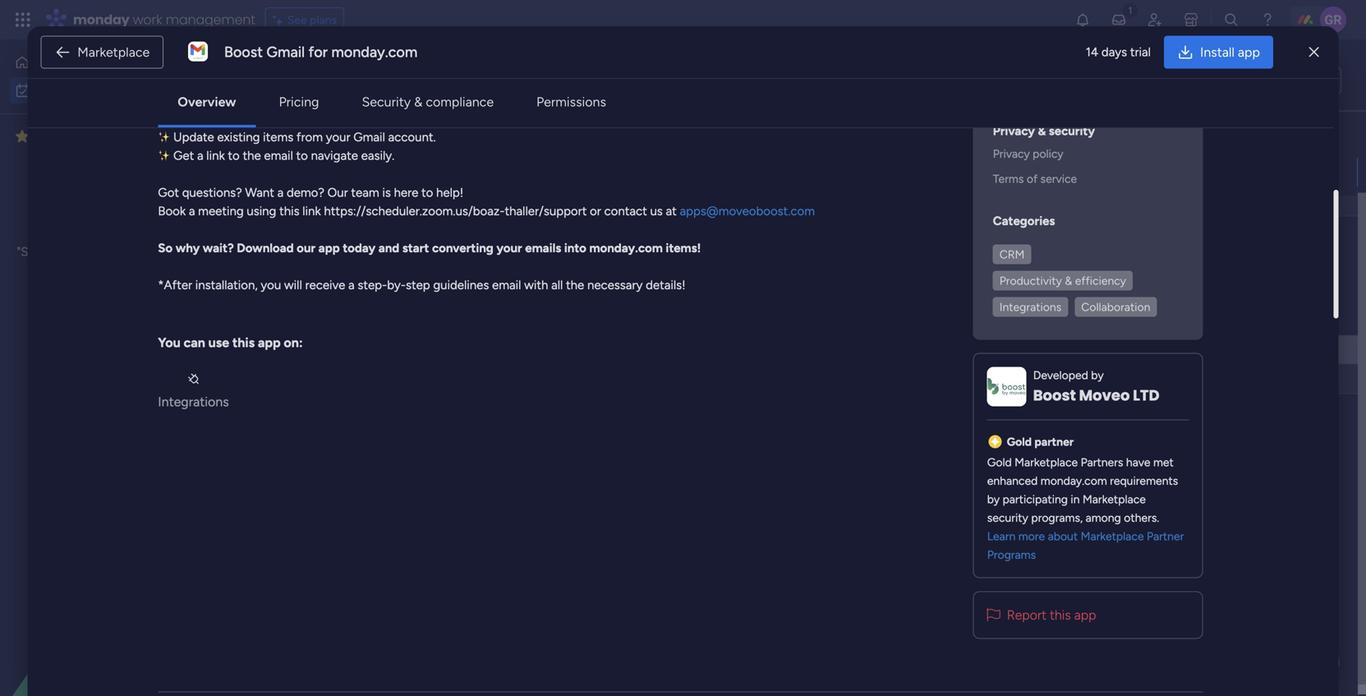 Task type: locate. For each thing, give the bounding box(es) containing it.
see plans
[[287, 13, 337, 27]]

0 horizontal spatial you
[[150, 245, 170, 259]]

into down "thaller/support"
[[565, 241, 587, 255]]

0 vertical spatial ✨
[[158, 111, 170, 126]]

0 vertical spatial integrations
[[1000, 300, 1062, 314]]

you inside the "star" any board so that you can easily access it later
[[150, 245, 170, 259]]

the down existing
[[243, 148, 261, 163]]

start
[[403, 241, 429, 255]]

your up the overdue / 1 item
[[321, 111, 346, 126]]

my
[[242, 62, 280, 99]]

privacy up policy
[[993, 124, 1036, 138]]

link inside ✨ create items directly from your gmail account. ✨ update existing items from your gmail account. ✨ get a link to the email to navigate easily.
[[207, 148, 225, 163]]

2 horizontal spatial you
[[492, 56, 512, 70]]

privacy up terms
[[993, 147, 1030, 160]]

0 vertical spatial /
[[344, 132, 351, 152]]

1 privacy from the top
[[993, 124, 1036, 138]]

✨ left "create"
[[158, 111, 170, 126]]

on:
[[284, 335, 303, 350]]

& inside privacy & security privacy policy
[[1038, 124, 1046, 138]]

2 privacy from the top
[[993, 147, 1030, 160]]

monday.com
[[332, 43, 418, 61], [650, 56, 721, 70], [590, 241, 663, 255], [1041, 474, 1108, 488]]

1 vertical spatial email
[[492, 278, 521, 292]]

0 horizontal spatial into
[[241, 74, 264, 89]]

by inside the gold marketplace partners have met enhanced monday.com requirements by participating in marketplace security programs, among others. learn more about marketplace partner programs
[[988, 492, 1000, 506]]

& up policy
[[1038, 124, 1046, 138]]

1 people from the top
[[1026, 132, 1061, 145]]

0 vertical spatial can
[[173, 245, 193, 259]]

2 vertical spatial by
[[988, 492, 1000, 506]]

0 vertical spatial &
[[414, 94, 423, 110]]

people
[[1026, 132, 1061, 145], [1026, 309, 1061, 323]]

new item button
[[242, 130, 305, 156]]

1 vertical spatial emails
[[525, 241, 562, 255]]

& inside security & compliance button
[[414, 94, 423, 110]]

0 vertical spatial into
[[241, 74, 264, 89]]

2 vertical spatial you
[[261, 278, 281, 292]]

wait?
[[203, 241, 234, 255]]

1 vertical spatial items
[[263, 130, 294, 144]]

2 people from the top
[[1026, 309, 1061, 323]]

got questions? want a demo? our team is here to help! book a meeting using this link https://scheduler.zoom.us/boaz-thaller/support or contact us at apps@moveoboost.com
[[158, 185, 815, 218]]

0 horizontal spatial security
[[988, 511, 1029, 525]]

my work
[[242, 62, 353, 99]]

0 vertical spatial privacy
[[993, 124, 1036, 138]]

items right the 0
[[348, 254, 377, 268]]

gmail right the
[[391, 56, 423, 70]]

gold for gold marketplace partners have met enhanced monday.com requirements by participating in marketplace security programs, among others. learn more about marketplace partner programs
[[988, 455, 1012, 469]]

overdue
[[276, 132, 340, 152]]

home link
[[10, 49, 200, 76]]

security up learn
[[988, 511, 1029, 525]]

1 vertical spatial you
[[150, 245, 170, 259]]

work right monday
[[133, 10, 162, 29]]

can left use at the left
[[184, 335, 205, 350]]

integrations down you
[[158, 394, 229, 410]]

1 horizontal spatial items
[[263, 130, 294, 144]]

your right off
[[254, 56, 279, 70]]

2 vertical spatial this
[[1050, 607, 1072, 623]]

marketplace down monday
[[77, 44, 150, 60]]

boost inside "developed by boost moveo ltd"
[[1034, 385, 1077, 406]]

1 horizontal spatial item
[[302, 195, 325, 209]]

0 horizontal spatial on
[[452, 56, 466, 70]]

2 vertical spatial &
[[1065, 274, 1073, 287]]

will
[[284, 278, 302, 292]]

1 vertical spatial by
[[1092, 368, 1104, 382]]

link
[[207, 148, 225, 163], [303, 204, 321, 218]]

1 horizontal spatial you
[[261, 278, 281, 292]]

demo?
[[287, 185, 325, 200]]

security & compliance button
[[349, 85, 507, 118]]

integrations down productivity
[[1000, 300, 1062, 314]]

/ for overdue
[[344, 132, 351, 152]]

by down enhanced
[[988, 492, 1000, 506]]

email
[[264, 148, 293, 163], [492, 278, 521, 292]]

get
[[173, 148, 194, 163]]

our
[[297, 241, 316, 255]]

gold left partner
[[1007, 435, 1032, 449]]

boost up 'items.'
[[282, 56, 314, 70]]

0 vertical spatial people
[[1026, 132, 1061, 145]]

overview button
[[165, 85, 249, 118]]

overview
[[178, 94, 236, 110]]

you left will on the left top of page
[[261, 278, 281, 292]]

& right security
[[414, 94, 423, 110]]

our
[[328, 185, 348, 200]]

1 horizontal spatial this
[[280, 204, 300, 218]]

1 horizontal spatial security
[[1049, 124, 1096, 138]]

by up moveo
[[1092, 368, 1104, 382]]

details!
[[646, 278, 686, 292]]

this right use at the left
[[232, 335, 255, 350]]

to
[[196, 56, 207, 70], [228, 148, 240, 163], [296, 148, 308, 163], [422, 185, 433, 200]]

project
[[266, 343, 303, 357]]

emails down kick
[[202, 74, 238, 89]]

monday marketplace image
[[1184, 12, 1200, 28]]

by inside "developed by boost moveo ltd"
[[1092, 368, 1104, 382]]

to do list
[[1289, 74, 1335, 88]]

1 horizontal spatial integrations
[[1000, 300, 1062, 314]]

boost down developed at right bottom
[[1034, 385, 1077, 406]]

a left step-
[[349, 278, 355, 292]]

about
[[1048, 529, 1079, 543]]

1 horizontal spatial link
[[303, 204, 321, 218]]

2 vertical spatial ✨
[[158, 148, 170, 163]]

this right +
[[280, 204, 300, 218]]

0 vertical spatial items
[[214, 111, 244, 126]]

today
[[343, 241, 376, 255]]

app right report
[[1075, 607, 1097, 623]]

1 horizontal spatial work
[[603, 56, 630, 70]]

you
[[158, 335, 181, 350]]

0 vertical spatial this
[[280, 204, 300, 218]]

you
[[492, 56, 512, 70], [150, 245, 170, 259], [261, 278, 281, 292]]

can inside the "star" any board so that you can easily access it later
[[173, 245, 193, 259]]

account.
[[384, 111, 431, 126], [388, 130, 436, 144]]

met
[[1154, 455, 1174, 469]]

0 vertical spatial you
[[492, 56, 512, 70]]

1 vertical spatial privacy
[[993, 147, 1030, 160]]

1 vertical spatial /
[[326, 250, 334, 271]]

productivity & efficiency button
[[993, 271, 1133, 290]]

& for security
[[414, 94, 423, 110]]

1 vertical spatial integrations
[[158, 394, 229, 410]]

0 horizontal spatial integrations
[[158, 394, 229, 410]]

into
[[241, 74, 264, 89], [565, 241, 587, 255]]

invite members image
[[1147, 12, 1164, 28]]

the inside ✨ create items directly from your gmail account. ✨ update existing items from your gmail account. ✨ get a link to the email to navigate easily.
[[243, 148, 261, 163]]

1 vertical spatial from
[[297, 130, 323, 144]]

& left efficiency at the top of page
[[1065, 274, 1073, 287]]

0 horizontal spatial item
[[275, 136, 298, 150]]

2 horizontal spatial item
[[363, 136, 386, 150]]

1 horizontal spatial on
[[633, 56, 647, 70]]

1 horizontal spatial the
[[566, 278, 585, 292]]

1 vertical spatial can
[[184, 335, 205, 350]]

work up permissions button at the left top of page
[[603, 56, 630, 70]]

download
[[237, 241, 294, 255]]

1 vertical spatial link
[[303, 204, 321, 218]]

partner
[[1147, 529, 1185, 543]]

0 horizontal spatial &
[[414, 94, 423, 110]]

✨ left update at left top
[[158, 130, 170, 144]]

security up policy
[[1049, 124, 1096, 138]]

1 vertical spatial ✨
[[158, 130, 170, 144]]

0 horizontal spatial by
[[724, 56, 738, 70]]

boost moveo ltd logo image
[[988, 367, 1027, 406]]

easily
[[50, 263, 81, 278]]

items
[[214, 111, 244, 126], [263, 130, 294, 144], [348, 254, 377, 268]]

a right get
[[197, 148, 204, 163]]

2 on from the left
[[633, 56, 647, 70]]

can right so
[[173, 245, 193, 259]]

1 horizontal spatial into
[[565, 241, 587, 255]]

by left the 'automatically'
[[724, 56, 738, 70]]

/ left the 0
[[326, 250, 334, 271]]

app right install
[[1239, 44, 1261, 60]]

2 horizontal spatial boost
[[1034, 385, 1077, 406]]

gmail up "1"
[[349, 111, 381, 126]]

help!
[[436, 185, 464, 200]]

0 vertical spatial the
[[243, 148, 261, 163]]

2 horizontal spatial by
[[1092, 368, 1104, 382]]

1 vertical spatial &
[[1038, 124, 1046, 138]]

from down pricing
[[292, 111, 318, 126]]

gold inside the gold marketplace partners have met enhanced monday.com requirements by participating in marketplace security programs, among others. learn more about marketplace partner programs
[[988, 455, 1012, 469]]

you right the lets
[[492, 56, 512, 70]]

app left 'on:'
[[258, 335, 281, 350]]

2 vertical spatial items
[[348, 254, 377, 268]]

privacy
[[993, 124, 1036, 138], [993, 147, 1030, 160]]

productivity
[[1000, 274, 1063, 287]]

your right converting
[[497, 241, 523, 255]]

0 vertical spatial emails
[[202, 74, 238, 89]]

lottie animation element
[[0, 530, 210, 696]]

marketplace down among
[[1081, 529, 1145, 543]]

app inside button
[[1239, 44, 1261, 60]]

1 horizontal spatial /
[[344, 132, 351, 152]]

security inside privacy & security privacy policy
[[1049, 124, 1096, 138]]

the
[[368, 56, 388, 70]]

item right the new
[[275, 136, 298, 150]]

items down the directly
[[263, 130, 294, 144]]

0 horizontal spatial link
[[207, 148, 225, 163]]

this right report
[[1050, 607, 1072, 623]]

people down productivity
[[1026, 309, 1061, 323]]

into down off
[[241, 74, 264, 89]]

pricing button
[[266, 85, 332, 118]]

to
[[1289, 74, 1301, 88]]

got
[[158, 185, 179, 200]]

1 horizontal spatial &
[[1038, 124, 1046, 138]]

from up "navigate"
[[297, 130, 323, 144]]

/ left "1"
[[344, 132, 351, 152]]

you up later at the top of page
[[150, 245, 170, 259]]

gold up enhanced
[[988, 455, 1012, 469]]

0 horizontal spatial email
[[264, 148, 293, 163]]

people up policy
[[1026, 132, 1061, 145]]

gmail up easily.
[[354, 130, 385, 144]]

report this app
[[1007, 607, 1097, 623]]

account. down security & compliance button
[[388, 130, 436, 144]]

0 horizontal spatial /
[[326, 250, 334, 271]]

link down update at left top
[[207, 148, 225, 163]]

this inside got questions? want a demo? our team is here to help! book a meeting using this link https://scheduler.zoom.us/boaz-thaller/support or contact us at apps@moveoboost.com
[[280, 204, 300, 218]]

14
[[1086, 45, 1099, 59]]

0 vertical spatial email
[[264, 148, 293, 163]]

2 ✨ from the top
[[158, 130, 170, 144]]

2 horizontal spatial &
[[1065, 274, 1073, 287]]

1 vertical spatial people
[[1026, 309, 1061, 323]]

here
[[394, 185, 419, 200]]

& inside productivity & efficiency dropdown button
[[1065, 274, 1073, 287]]

item right "1"
[[363, 136, 386, 150]]

0 horizontal spatial the
[[243, 148, 261, 163]]

create
[[173, 111, 211, 126]]

step-
[[358, 278, 387, 292]]

marketplace down gold partner
[[1015, 455, 1079, 469]]

1 vertical spatial this
[[232, 335, 255, 350]]

0 vertical spatial account.
[[384, 111, 431, 126]]

"star" any board so that you can easily access it later
[[17, 245, 193, 278]]

✨
[[158, 111, 170, 126], [158, 130, 170, 144], [158, 148, 170, 163]]

link down demo?
[[303, 204, 321, 218]]

1 horizontal spatial email
[[492, 278, 521, 292]]

account. down security & compliance
[[384, 111, 431, 126]]

the right all
[[566, 278, 585, 292]]

1 vertical spatial security
[[988, 511, 1029, 525]]

None search field
[[311, 130, 461, 156]]

0 vertical spatial work
[[133, 10, 162, 29]]

1 vertical spatial the
[[566, 278, 585, 292]]

0 vertical spatial link
[[207, 148, 225, 163]]

✨ left get
[[158, 148, 170, 163]]

terms of service
[[993, 172, 1078, 186]]

partner
[[1035, 435, 1074, 449]]

item right add
[[302, 195, 325, 209]]

application logo image
[[185, 39, 211, 65]]

1 horizontal spatial by
[[988, 492, 1000, 506]]

items up existing
[[214, 111, 244, 126]]

1 image
[[1124, 1, 1138, 19]]

help image
[[1260, 12, 1276, 28]]

with
[[524, 278, 549, 292]]

home
[[36, 55, 68, 69]]

1 vertical spatial gold
[[988, 455, 1012, 469]]

boost up my on the left top
[[224, 43, 263, 61]]

developed by boost moveo ltd
[[1034, 368, 1160, 406]]

0 vertical spatial security
[[1049, 124, 1096, 138]]

productivity & efficiency
[[1000, 274, 1127, 287]]

*after
[[158, 278, 192, 292]]

0 horizontal spatial work
[[133, 10, 162, 29]]

emails down "thaller/support"
[[525, 241, 562, 255]]

more
[[1019, 529, 1046, 543]]

kick
[[210, 56, 232, 70]]

gmail
[[267, 43, 305, 61], [391, 56, 423, 70], [349, 111, 381, 126], [354, 130, 385, 144]]

others.
[[1125, 511, 1160, 525]]

0 horizontal spatial emails
[[202, 74, 238, 89]]

1 vertical spatial into
[[565, 241, 587, 255]]

0 vertical spatial gold
[[1007, 435, 1032, 449]]

/
[[344, 132, 351, 152], [326, 250, 334, 271]]

dapulse x slim image
[[1310, 42, 1320, 62]]

2 horizontal spatial items
[[348, 254, 377, 268]]

this
[[280, 204, 300, 218], [232, 335, 255, 350], [1050, 607, 1072, 623]]



Task type: vqa. For each thing, say whether or not it's contained in the screenshot.
Partners
yes



Task type: describe. For each thing, give the bounding box(es) containing it.
policy
[[1033, 147, 1064, 160]]

to inside got questions? want a demo? our team is here to help! book a meeting using this link https://scheduler.zoom.us/boaz-thaller/support or contact us at apps@moveoboost.com
[[422, 185, 433, 200]]

moveo
[[1080, 385, 1131, 406]]

new
[[248, 136, 272, 150]]

permissions button
[[524, 85, 620, 118]]

into inside automatically turning emails into items.
[[241, 74, 264, 89]]

greg robinson image
[[1321, 7, 1347, 33]]

1 vertical spatial work
[[603, 56, 630, 70]]

book
[[158, 204, 186, 218]]

email inside ✨ create items directly from your gmail account. ✨ update existing items from your gmail account. ✨ get a link to the email to navigate easily.
[[264, 148, 293, 163]]

security
[[362, 94, 411, 110]]

gold for gold partner
[[1007, 435, 1032, 449]]

today / 0 items
[[276, 250, 377, 271]]

1 vertical spatial account.
[[388, 130, 436, 144]]

1 on from the left
[[452, 56, 466, 70]]

navigate
[[311, 148, 358, 163]]

programs,
[[1032, 511, 1083, 525]]

gold marketplace partners have met enhanced monday.com requirements by participating in marketplace security programs, among others. learn more about marketplace partner programs
[[988, 455, 1185, 562]]

easily.
[[361, 148, 395, 163]]

& for productivity
[[1065, 274, 1073, 287]]

access
[[84, 263, 122, 278]]

any
[[50, 245, 70, 259]]

use
[[208, 335, 229, 350]]

terms
[[993, 172, 1024, 186]]

turning
[[158, 74, 199, 89]]

1 horizontal spatial emails
[[525, 241, 562, 255]]

have
[[1127, 455, 1151, 469]]

for
[[309, 43, 328, 61]]

using
[[247, 204, 276, 218]]

14 days trial
[[1086, 45, 1152, 59]]

that
[[124, 245, 146, 259]]

report
[[1007, 607, 1047, 623]]

management
[[166, 10, 255, 29]]

select product image
[[15, 12, 31, 28]]

monday.com inside the gold marketplace partners have met enhanced monday.com requirements by participating in marketplace security programs, among others. learn more about marketplace partner programs
[[1041, 474, 1108, 488]]

monday work management
[[73, 10, 255, 29]]

see
[[287, 13, 307, 27]]

guidelines
[[433, 278, 489, 292]]

ready
[[158, 56, 193, 70]]

emails inside automatically turning emails into items.
[[202, 74, 238, 89]]

2 horizontal spatial this
[[1050, 607, 1072, 623]]

so
[[108, 245, 121, 259]]

pricing
[[279, 94, 319, 110]]

gmail up 'items.'
[[267, 43, 305, 61]]

ltd
[[1134, 385, 1160, 406]]

item inside the overdue / 1 item
[[363, 136, 386, 150]]

apps@moveoboost.com link
[[680, 204, 815, 218]]

thaller/support
[[505, 204, 587, 218]]

marketplace button
[[40, 36, 164, 69]]

converting
[[432, 241, 494, 255]]

mar 8
[[1137, 343, 1164, 356]]

your up permissions button at the left top of page
[[575, 56, 600, 70]]

integrations inside dropdown button
[[1000, 300, 1062, 314]]

journey?
[[317, 56, 365, 70]]

your up "navigate"
[[326, 130, 351, 144]]

by-
[[387, 278, 406, 292]]

integrations button
[[993, 297, 1069, 317]]

link inside got questions? want a demo? our team is here to help! book a meeting using this link https://scheduler.zoom.us/boaz-thaller/support or contact us at apps@moveoboost.com
[[303, 204, 321, 218]]

items!
[[666, 241, 701, 255]]

+
[[268, 195, 275, 209]]

app right the our
[[319, 241, 340, 255]]

security inside the gold marketplace partners have met enhanced monday.com requirements by participating in marketplace security programs, among others. learn more about marketplace partner programs
[[988, 511, 1029, 525]]

collaboration button
[[1075, 297, 1158, 317]]

monday
[[73, 10, 130, 29]]

do
[[1304, 74, 1317, 88]]

and
[[379, 241, 400, 255]]

install
[[1201, 44, 1235, 60]]

0 horizontal spatial boost
[[224, 43, 263, 61]]

you can use this app on:
[[158, 335, 303, 350]]

mar
[[1137, 343, 1155, 356]]

1 horizontal spatial boost
[[282, 56, 314, 70]]

"star"
[[17, 245, 47, 259]]

update
[[173, 130, 214, 144]]

gold partner
[[1007, 435, 1074, 449]]

existing
[[217, 130, 260, 144]]

off
[[235, 56, 251, 70]]

items inside today / 0 items
[[348, 254, 377, 268]]

marketplace up among
[[1083, 492, 1147, 506]]

lottie animation image
[[0, 530, 210, 696]]

install app
[[1201, 44, 1261, 60]]

v2 star 2 image
[[16, 127, 29, 146]]

work
[[287, 62, 353, 99]]

3 ✨ from the top
[[158, 148, 170, 163]]

a right book
[[189, 204, 195, 218]]

add
[[278, 195, 299, 209]]

1 ✨ from the top
[[158, 111, 170, 126]]

items.
[[267, 74, 301, 89]]

at
[[666, 204, 677, 218]]

*after installation, you will receive a step-by-step guidelines email with all the necessary details!
[[158, 278, 686, 292]]

notifications image
[[1075, 12, 1092, 28]]

0 horizontal spatial this
[[232, 335, 255, 350]]

later
[[135, 263, 160, 278]]

search everything image
[[1224, 12, 1240, 28]]

favorites button
[[12, 122, 160, 150]]

& for privacy
[[1038, 124, 1046, 138]]

collaboration
[[1082, 300, 1151, 314]]

0 horizontal spatial items
[[214, 111, 244, 126]]

plans
[[310, 13, 337, 27]]

0 vertical spatial from
[[292, 111, 318, 126]]

directly
[[247, 111, 289, 126]]

lets
[[469, 56, 489, 70]]

meeting
[[198, 204, 244, 218]]

a right +
[[277, 185, 284, 200]]

8
[[1157, 343, 1164, 356]]

a inside ✨ create items directly from your gmail account. ✨ update existing items from your gmail account. ✨ get a link to the email to navigate easily.
[[197, 148, 204, 163]]

so why wait? download our app today and start converting your emails into monday.com items!
[[158, 241, 701, 255]]

see plans button
[[265, 7, 345, 32]]

update feed image
[[1111, 12, 1128, 28]]

contact
[[605, 204, 647, 218]]

questions?
[[182, 185, 242, 200]]

days
[[1102, 45, 1128, 59]]

so
[[158, 241, 173, 255]]

/ for today
[[326, 250, 334, 271]]

item inside button
[[275, 136, 298, 150]]

✨ create items directly from your gmail account. ✨ update existing items from your gmail account. ✨ get a link to the email to navigate easily.
[[158, 111, 436, 163]]

0
[[338, 254, 345, 268]]

Filter dashboard by text search field
[[311, 130, 461, 156]]

installation,
[[195, 278, 258, 292]]

marketplace report app image
[[988, 608, 1001, 622]]

programs
[[988, 548, 1037, 562]]

efficiency
[[1076, 274, 1127, 287]]

developed
[[1034, 368, 1089, 382]]

marketplace inside marketplace button
[[77, 44, 150, 60]]

all
[[552, 278, 563, 292]]

0 vertical spatial by
[[724, 56, 738, 70]]

us
[[651, 204, 663, 218]]

home option
[[10, 49, 200, 76]]



